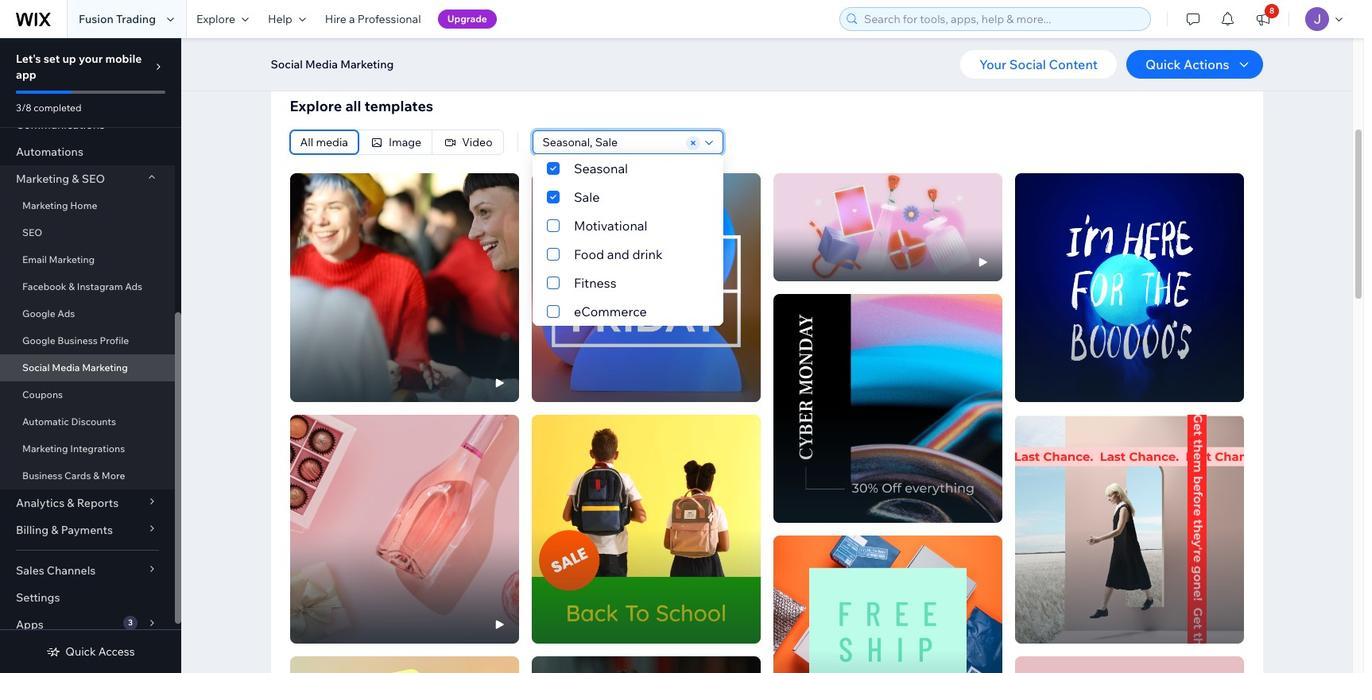 Task type: vqa. For each thing, say whether or not it's contained in the screenshot.
the bottom 'on'
no



Task type: locate. For each thing, give the bounding box(es) containing it.
quick
[[1146, 56, 1181, 72], [65, 645, 96, 659]]

help button
[[258, 0, 316, 38]]

social down help button
[[271, 57, 303, 72]]

help
[[268, 12, 293, 26]]

social for "social media marketing" button
[[271, 57, 303, 72]]

hire a professional link
[[316, 0, 431, 38]]

all
[[345, 97, 361, 115]]

more
[[102, 470, 125, 482]]

channels
[[47, 564, 96, 578]]

media
[[305, 57, 338, 72], [52, 362, 80, 374]]

0 vertical spatial seo
[[82, 172, 105, 186]]

email marketing link
[[0, 247, 175, 274]]

3/8 completed
[[16, 102, 81, 114]]

templates
[[365, 97, 433, 115]]

Sale checkbox
[[533, 183, 723, 212]]

business inside google business profile link
[[58, 335, 98, 347]]

1 horizontal spatial social media marketing
[[271, 57, 394, 72]]

quick left access
[[65, 645, 96, 659]]

media down 'google business profile'
[[52, 362, 80, 374]]

google for google business profile
[[22, 335, 55, 347]]

seo link
[[0, 219, 175, 247]]

& left reports
[[67, 496, 74, 511]]

& for instagram
[[69, 281, 75, 293]]

1 vertical spatial ads
[[58, 308, 75, 320]]

media inside sidebar element
[[52, 362, 80, 374]]

0 horizontal spatial quick
[[65, 645, 96, 659]]

social inside button
[[271, 57, 303, 72]]

marketing inside button
[[340, 57, 394, 72]]

quick left actions
[[1146, 56, 1181, 72]]

media inside button
[[305, 57, 338, 72]]

1 vertical spatial media
[[52, 362, 80, 374]]

All categories field
[[538, 131, 684, 153]]

marketing up the facebook & instagram ads
[[49, 254, 95, 266]]

business inside business cards & more link
[[22, 470, 62, 482]]

image
[[389, 135, 422, 150]]

drink
[[632, 247, 663, 262]]

business down google ads 'link' in the left top of the page
[[58, 335, 98, 347]]

3/8
[[16, 102, 31, 114]]

marketing down profile
[[82, 362, 128, 374]]

google down facebook
[[22, 308, 55, 320]]

media down hire
[[305, 57, 338, 72]]

explore
[[196, 12, 235, 26], [290, 97, 342, 115]]

quick inside button
[[1146, 56, 1181, 72]]

social for social media marketing link
[[22, 362, 50, 374]]

business up analytics
[[22, 470, 62, 482]]

automations
[[16, 145, 83, 159]]

settings
[[16, 591, 60, 605]]

1 vertical spatial google
[[22, 335, 55, 347]]

social
[[1010, 56, 1047, 72], [271, 57, 303, 72], [22, 362, 50, 374]]

0 horizontal spatial media
[[52, 362, 80, 374]]

ecommerce
[[574, 304, 647, 320]]

& inside 'dropdown button'
[[67, 496, 74, 511]]

0 horizontal spatial social
[[22, 362, 50, 374]]

social up "coupons"
[[22, 362, 50, 374]]

quick for quick access
[[65, 645, 96, 659]]

social media marketing link
[[0, 355, 175, 382]]

your
[[79, 52, 103, 66]]

0 vertical spatial google
[[22, 308, 55, 320]]

ads up 'google business profile'
[[58, 308, 75, 320]]

food and drink
[[574, 247, 663, 262]]

2 google from the top
[[22, 335, 55, 347]]

social media marketing button
[[263, 52, 402, 76]]

0 vertical spatial media
[[305, 57, 338, 72]]

a
[[349, 12, 355, 26]]

ads right "instagram"
[[125, 281, 142, 293]]

video
[[462, 135, 493, 150]]

& up home
[[72, 172, 79, 186]]

1 vertical spatial social media marketing
[[22, 362, 128, 374]]

analytics & reports
[[16, 496, 119, 511]]

1 horizontal spatial social
[[271, 57, 303, 72]]

sales channels button
[[0, 557, 175, 585]]

business
[[58, 335, 98, 347], [22, 470, 62, 482]]

explore left "help"
[[196, 12, 235, 26]]

quick inside sidebar element
[[65, 645, 96, 659]]

1 vertical spatial explore
[[290, 97, 342, 115]]

1 vertical spatial seo
[[22, 227, 42, 239]]

social media marketing down hire
[[271, 57, 394, 72]]

your social content button
[[961, 50, 1117, 79]]

0 vertical spatial explore
[[196, 12, 235, 26]]

facebook
[[22, 281, 66, 293]]

social media marketing inside button
[[271, 57, 394, 72]]

cards
[[65, 470, 91, 482]]

1 horizontal spatial quick
[[1146, 56, 1181, 72]]

marketing down automations
[[16, 172, 69, 186]]

seo inside popup button
[[82, 172, 105, 186]]

1 horizontal spatial ads
[[125, 281, 142, 293]]

facebook & instagram ads
[[22, 281, 142, 293]]

media
[[316, 135, 348, 150]]

social inside button
[[1010, 56, 1047, 72]]

set
[[44, 52, 60, 66]]

seo up the marketing home link
[[82, 172, 105, 186]]

email marketing
[[22, 254, 95, 266]]

marketing down the automatic
[[22, 443, 68, 455]]

marketing down marketing & seo
[[22, 200, 68, 212]]

marketing up explore all templates
[[340, 57, 394, 72]]

let's set up your mobile app
[[16, 52, 142, 82]]

sales channels
[[16, 564, 96, 578]]

business cards & more link
[[0, 463, 175, 490]]

& right facebook
[[69, 281, 75, 293]]

0 horizontal spatial seo
[[22, 227, 42, 239]]

1 horizontal spatial media
[[305, 57, 338, 72]]

social media marketing for "social media marketing" button
[[271, 57, 394, 72]]

Search for tools, apps, help & more... field
[[860, 8, 1146, 30]]

completed
[[34, 102, 81, 114]]

& for payments
[[51, 523, 58, 538]]

seo
[[82, 172, 105, 186], [22, 227, 42, 239]]

0 vertical spatial business
[[58, 335, 98, 347]]

seo up email
[[22, 227, 42, 239]]

explore up 'all media' button
[[290, 97, 342, 115]]

mobile
[[105, 52, 142, 66]]

ads inside 'link'
[[125, 281, 142, 293]]

social media marketing inside sidebar element
[[22, 362, 128, 374]]

0 horizontal spatial social media marketing
[[22, 362, 128, 374]]

list box
[[533, 154, 723, 326]]

&
[[72, 172, 79, 186], [69, 281, 75, 293], [93, 470, 99, 482], [67, 496, 74, 511], [51, 523, 58, 538]]

media for social media marketing link
[[52, 362, 80, 374]]

& inside 'link'
[[69, 281, 75, 293]]

1 vertical spatial quick
[[65, 645, 96, 659]]

social inside sidebar element
[[22, 362, 50, 374]]

automations link
[[0, 138, 175, 165]]

automatic discounts link
[[0, 409, 175, 436]]

google
[[22, 308, 55, 320], [22, 335, 55, 347]]

Seasonal checkbox
[[533, 154, 723, 183]]

email
[[22, 254, 47, 266]]

google down google ads
[[22, 335, 55, 347]]

1 google from the top
[[22, 308, 55, 320]]

& right billing
[[51, 523, 58, 538]]

social media marketing
[[271, 57, 394, 72], [22, 362, 128, 374]]

0 horizontal spatial explore
[[196, 12, 235, 26]]

0 horizontal spatial ads
[[58, 308, 75, 320]]

social right your
[[1010, 56, 1047, 72]]

social media marketing down 'google business profile'
[[22, 362, 128, 374]]

reports
[[77, 496, 119, 511]]

google inside 'link'
[[22, 308, 55, 320]]

0 vertical spatial ads
[[125, 281, 142, 293]]

food
[[574, 247, 604, 262]]

ads inside 'link'
[[58, 308, 75, 320]]

all media
[[300, 135, 348, 150]]

1 horizontal spatial seo
[[82, 172, 105, 186]]

1 vertical spatial business
[[22, 470, 62, 482]]

analytics & reports button
[[0, 490, 175, 517]]

Fitness checkbox
[[533, 269, 723, 297]]

hire a professional
[[325, 12, 421, 26]]

2 horizontal spatial social
[[1010, 56, 1047, 72]]

0 vertical spatial quick
[[1146, 56, 1181, 72]]

0 vertical spatial social media marketing
[[271, 57, 394, 72]]

quick for quick actions
[[1146, 56, 1181, 72]]

1 horizontal spatial explore
[[290, 97, 342, 115]]



Task type: describe. For each thing, give the bounding box(es) containing it.
explore for explore all templates
[[290, 97, 342, 115]]

image button
[[359, 130, 432, 154]]

google for google ads
[[22, 308, 55, 320]]

profile
[[100, 335, 129, 347]]

Food and drink checkbox
[[533, 240, 723, 269]]

billing & payments
[[16, 523, 113, 538]]

all media button
[[290, 130, 359, 154]]

Motivational checkbox
[[533, 212, 723, 240]]

marketing home link
[[0, 192, 175, 219]]

communications button
[[0, 111, 175, 138]]

sale
[[574, 189, 600, 205]]

8
[[1270, 6, 1275, 16]]

upgrade
[[447, 13, 487, 25]]

analytics
[[16, 496, 65, 511]]

quick actions
[[1146, 56, 1230, 72]]

and
[[607, 247, 629, 262]]

your
[[980, 56, 1007, 72]]

marketing & seo
[[16, 172, 105, 186]]

quick actions button
[[1127, 50, 1263, 79]]

discounts
[[71, 416, 116, 428]]

marketing inside popup button
[[16, 172, 69, 186]]

quick access button
[[46, 645, 135, 659]]

upgrade button
[[438, 10, 497, 29]]

integrations
[[70, 443, 125, 455]]

social media marketing for social media marketing link
[[22, 362, 128, 374]]

hire
[[325, 12, 347, 26]]

facebook & instagram ads link
[[0, 274, 175, 301]]

sidebar element
[[0, 0, 181, 674]]

home
[[70, 200, 97, 212]]

& for reports
[[67, 496, 74, 511]]

sales
[[16, 564, 44, 578]]

app
[[16, 68, 36, 82]]

google business profile
[[22, 335, 129, 347]]

automatic
[[22, 416, 69, 428]]

communications
[[16, 118, 105, 132]]

& for seo
[[72, 172, 79, 186]]

marketing integrations link
[[0, 436, 175, 463]]

instagram
[[77, 281, 123, 293]]

let's
[[16, 52, 41, 66]]

seasonal
[[574, 161, 628, 177]]

your social content
[[980, 56, 1098, 72]]

& left more
[[93, 470, 99, 482]]

business cards & more
[[22, 470, 125, 482]]

settings link
[[0, 585, 175, 612]]

actions
[[1184, 56, 1230, 72]]

fusion
[[79, 12, 114, 26]]

list box containing seasonal
[[533, 154, 723, 326]]

trading
[[116, 12, 156, 26]]

marketing & seo button
[[0, 165, 175, 192]]

video button
[[433, 130, 503, 154]]

google ads link
[[0, 301, 175, 328]]

marketing integrations
[[22, 443, 125, 455]]

google ads
[[22, 308, 75, 320]]

quick access
[[65, 645, 135, 659]]

3
[[128, 618, 133, 628]]

google business profile link
[[0, 328, 175, 355]]

all
[[300, 135, 314, 150]]

professional
[[358, 12, 421, 26]]

billing
[[16, 523, 49, 538]]

fusion trading
[[79, 12, 156, 26]]

8 button
[[1246, 0, 1281, 38]]

explore for explore
[[196, 12, 235, 26]]

payments
[[61, 523, 113, 538]]

billing & payments button
[[0, 517, 175, 544]]

coupons
[[22, 389, 63, 401]]

apps
[[16, 618, 44, 632]]

fitness
[[574, 275, 616, 291]]

media for "social media marketing" button
[[305, 57, 338, 72]]

motivational
[[574, 218, 647, 234]]

marketing home
[[22, 200, 97, 212]]

content
[[1049, 56, 1098, 72]]

up
[[62, 52, 76, 66]]

eCommerce checkbox
[[533, 297, 723, 326]]

access
[[98, 645, 135, 659]]

explore all templates
[[290, 97, 433, 115]]

coupons link
[[0, 382, 175, 409]]



